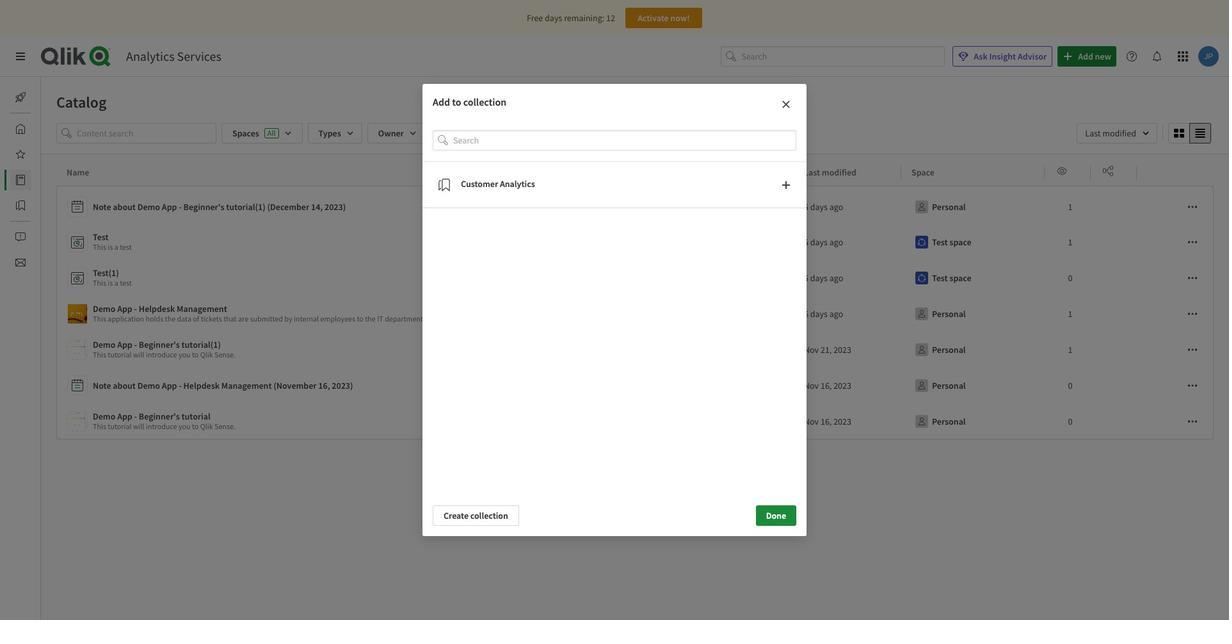 Task type: vqa. For each thing, say whether or not it's contained in the screenshot.
Manager to the bottom
no



Task type: describe. For each thing, give the bounding box(es) containing it.
1 nov 16, 2023 from the top
[[805, 380, 852, 391]]

modified
[[822, 167, 857, 178]]

demo for demo app - helpdesk management
[[93, 303, 116, 315]]

demo app - helpdesk management
[[93, 303, 227, 315]]

this inside test this is a test
[[93, 242, 106, 252]]

5 days ago button for 1
[[805, 232, 844, 252]]

1 for nov 21, 2023
[[1069, 344, 1073, 356]]

personal for nov 21, 2023
[[933, 344, 966, 356]]

qlik sense app image
[[68, 412, 87, 431]]

note about demo app - beginner's tutorial(1) (december 14, 2023)
[[93, 201, 346, 213]]

analytics services
[[126, 48, 222, 64]]

2023 for 0
[[834, 416, 852, 427]]

0 for ago
[[1069, 272, 1073, 284]]

ask insight advisor button
[[953, 46, 1053, 67]]

tutorial for demo app - beginner's tutorial(1)
[[108, 350, 132, 359]]

analytics inside add to collection dialog
[[500, 178, 535, 189]]

nov 21, 2023 button
[[805, 340, 852, 360]]

a for test(1)
[[114, 278, 118, 288]]

add
[[433, 95, 450, 108]]

5 days ago cell for test(1)
[[794, 260, 902, 296]]

you for tutorial(1)
[[179, 350, 191, 359]]

catalog inside catalog link
[[41, 174, 70, 186]]

qlik for tutorial(1)
[[200, 350, 213, 359]]

management inside "button"
[[221, 380, 272, 391]]

Search text field
[[742, 46, 946, 67]]

4 personal from the top
[[933, 380, 966, 391]]

personal cell for 6 days ago
[[902, 296, 1045, 332]]

qlik sense app image for demo app - beginner's tutorial(1)
[[68, 340, 87, 359]]

personal button for nov 16, 2023
[[912, 411, 969, 432]]

test for test
[[120, 242, 132, 252]]

- for tutorial(1)
[[134, 339, 137, 350]]

you for tutorial
[[179, 422, 191, 431]]

tutorial for demo app - beginner's tutorial
[[108, 422, 132, 431]]

nov 16, 2023 cell for 2nd personal button from the bottom of the page
[[794, 368, 902, 404]]

5 days ago for 0
[[805, 272, 844, 284]]

0 horizontal spatial analytics
[[126, 48, 175, 64]]

qlik sense app image for demo app - helpdesk management
[[68, 304, 87, 323]]

note for note about demo app - beginner's tutorial(1) (december 14, 2023)
[[93, 201, 111, 213]]

5 days ago cell for test
[[794, 224, 902, 260]]

home link
[[10, 119, 64, 139]]

test for test(1)
[[933, 272, 948, 284]]

collections image
[[15, 201, 26, 211]]

app for demo app - helpdesk management
[[117, 303, 132, 315]]

14,
[[311, 201, 323, 213]]

personal button for nov 21, 2023
[[912, 340, 969, 360]]

about for note about demo app - helpdesk management (november 16, 2023)
[[113, 380, 136, 391]]

will for tutorial
[[133, 422, 145, 431]]

peterson
[[601, 201, 635, 213]]

services
[[177, 48, 222, 64]]

to for tutorial(1)
[[192, 350, 199, 359]]

note for note about demo app - helpdesk management (november 16, 2023)
[[93, 380, 111, 391]]

note cell
[[687, 186, 794, 224]]

customer
[[461, 178, 498, 189]]

sense. for demo app - beginner's tutorial(1)
[[215, 350, 236, 359]]

subscriptions image
[[15, 258, 26, 268]]

1 ago from the top
[[830, 201, 844, 213]]

home
[[41, 123, 64, 135]]

searchbar element
[[721, 46, 946, 67]]

- for tutorial
[[134, 411, 137, 422]]

1 personal from the top
[[933, 201, 966, 213]]

last modified image
[[1078, 123, 1158, 143]]

2 nov 16, 2023 from the top
[[805, 416, 852, 427]]

about for note about demo app - beginner's tutorial(1) (december 14, 2023)
[[113, 201, 136, 213]]

analytics services element
[[126, 48, 222, 64]]

ask insight advisor
[[975, 51, 1047, 62]]

test space cell for 0
[[902, 260, 1045, 296]]

0 for 2023
[[1069, 416, 1073, 427]]

now!
[[671, 12, 690, 24]]

alerts image
[[15, 232, 26, 242]]

test inside test this is a test
[[93, 231, 109, 243]]

5 days ago button for 0
[[805, 268, 844, 288]]

create collection
[[444, 510, 509, 522]]

demo app - beginner's tutorial this tutorial will introduce you to qlik sense.
[[93, 411, 236, 431]]

beginner's inside button
[[184, 201, 224, 213]]

free days remaining: 12
[[527, 12, 616, 24]]

personal cell for nov 21, 2023
[[902, 332, 1045, 368]]

nov 16, 2023 button
[[805, 411, 852, 432]]

home image
[[15, 124, 26, 134]]

is for test
[[108, 242, 113, 252]]

6 days ago
[[805, 308, 844, 320]]

5 for 0
[[805, 272, 809, 284]]

advisor
[[1018, 51, 1047, 62]]

will for tutorial(1)
[[133, 350, 145, 359]]

activate now! link
[[626, 8, 703, 28]]

days for test(1)
[[811, 272, 828, 284]]

activate now!
[[638, 12, 690, 24]]

4 personal cell from the top
[[902, 368, 1045, 404]]

used in image
[[1104, 166, 1114, 176]]

2023) for note about demo app - beginner's tutorial(1) (december 14, 2023)
[[325, 201, 346, 213]]

1 5 days ago from the top
[[805, 201, 844, 213]]

1 for 5 days ago
[[1069, 236, 1073, 248]]

6 days ago cell
[[794, 296, 902, 332]]

0 vertical spatial catalog
[[56, 92, 107, 112]]

2023 for 1
[[834, 344, 852, 356]]

2 2023 from the top
[[834, 380, 852, 391]]

1 1 cell from the top
[[1045, 186, 1092, 224]]

open sidebar menu image
[[15, 51, 26, 61]]

space for 1
[[950, 236, 972, 248]]

favorites image
[[15, 149, 26, 160]]

test(1) this is a test
[[93, 267, 132, 288]]

demo inside "button"
[[138, 380, 160, 391]]

21,
[[821, 344, 832, 356]]

a for test
[[114, 242, 118, 252]]

viewed by image
[[1058, 166, 1068, 176]]

ago for demo app - helpdesk management
[[830, 308, 844, 320]]

collection inside button
[[471, 510, 509, 522]]

sense. for demo app - beginner's tutorial
[[215, 422, 236, 431]]

is for test(1)
[[108, 278, 113, 288]]

beginner's for tutorial(1)
[[139, 339, 180, 350]]

to for tutorial
[[192, 422, 199, 431]]

filters region
[[41, 120, 1230, 154]]

add to collection dialog
[[423, 84, 807, 536]]

1 cell for nov 21, 2023
[[1045, 332, 1092, 368]]

remaining:
[[564, 12, 605, 24]]

space for 0
[[950, 272, 972, 284]]

qlik for tutorial
[[200, 422, 213, 431]]

test space for 1
[[933, 236, 972, 248]]

personal button for 6 days ago
[[912, 304, 969, 324]]

helpdesk inside demo app - helpdesk management button
[[139, 303, 175, 315]]

days for test
[[811, 236, 828, 248]]



Task type: locate. For each thing, give the bounding box(es) containing it.
3 this from the top
[[93, 350, 106, 359]]

0 vertical spatial 5
[[805, 201, 809, 213]]

1 you from the top
[[179, 350, 191, 359]]

done button
[[756, 506, 797, 526]]

insight
[[990, 51, 1017, 62]]

1 for 6 days ago
[[1069, 308, 1073, 320]]

Customer Analytics button
[[776, 175, 797, 195]]

2 will from the top
[[133, 422, 145, 431]]

personal for 6 days ago
[[933, 308, 966, 320]]

app inside demo app - beginner's tutorial this tutorial will introduce you to qlik sense.
[[117, 411, 132, 422]]

1 test from the top
[[120, 242, 132, 252]]

introduce
[[146, 350, 177, 359], [146, 422, 177, 431]]

qlik up note about demo app - helpdesk management (november 16, 2023)
[[200, 350, 213, 359]]

0 vertical spatial collection
[[464, 95, 507, 108]]

1 vertical spatial to
[[192, 350, 199, 359]]

0 vertical spatial test space button
[[912, 232, 975, 252]]

james
[[575, 201, 600, 213]]

nov for 1
[[805, 344, 819, 356]]

1 vertical spatial nov 16, 2023
[[805, 416, 852, 427]]

nov 16, 2023 cell for nov 16, 2023 personal button
[[794, 404, 902, 439]]

space
[[912, 167, 935, 178]]

note for note
[[710, 201, 728, 213]]

2 personal button from the top
[[912, 304, 969, 324]]

beginner's inside demo app - beginner's tutorial this tutorial will introduce you to qlik sense.
[[139, 411, 180, 422]]

2023) right (november
[[332, 380, 353, 391]]

1 vertical spatial management
[[221, 380, 272, 391]]

3 nov from the top
[[805, 416, 819, 427]]

1 vertical spatial 0
[[1069, 380, 1073, 391]]

2 0 cell from the top
[[1045, 368, 1092, 404]]

introduce inside demo app - beginner's tutorial this tutorial will introduce you to qlik sense.
[[146, 422, 177, 431]]

to up note about demo app - helpdesk management (november 16, 2023)
[[192, 350, 199, 359]]

demo inside button
[[138, 201, 160, 213]]

about inside 'note about demo app - beginner's tutorial(1) (december 14, 2023)' button
[[113, 201, 136, 213]]

2 test space from the top
[[933, 272, 972, 284]]

customer analytics
[[461, 178, 535, 189]]

personal button
[[912, 197, 969, 217], [912, 304, 969, 324], [912, 340, 969, 360], [912, 375, 969, 396], [912, 411, 969, 432]]

4 ago from the top
[[830, 308, 844, 320]]

1 test space cell from the top
[[902, 224, 1045, 260]]

sense. up note about demo app - helpdesk management (november 16, 2023)
[[215, 350, 236, 359]]

personal for nov 16, 2023
[[933, 416, 966, 427]]

note about demo app - helpdesk management (november 16, 2023)
[[93, 380, 353, 391]]

3 ago from the top
[[830, 272, 844, 284]]

2 about from the top
[[113, 380, 136, 391]]

0 vertical spatial qlik
[[200, 350, 213, 359]]

5 personal button from the top
[[912, 411, 969, 432]]

qlik sense app image
[[68, 304, 87, 323], [68, 340, 87, 359]]

tutorial(1) inside button
[[226, 201, 266, 213]]

5 days ago for 1
[[805, 236, 844, 248]]

helpdesk
[[139, 303, 175, 315], [184, 380, 220, 391]]

tutorial inside demo app - beginner's tutorial(1) this tutorial will introduce you to qlik sense.
[[108, 350, 132, 359]]

2 nov from the top
[[805, 380, 819, 391]]

0 vertical spatial beginner's
[[184, 201, 224, 213]]

james peterson cell
[[543, 186, 687, 224]]

0 horizontal spatial tutorial(1)
[[182, 339, 221, 350]]

2 qlik sense app image from the top
[[68, 340, 87, 359]]

demo for demo app - beginner's tutorial this tutorial will introduce you to qlik sense.
[[93, 411, 116, 422]]

james peterson image
[[553, 199, 570, 215]]

nov
[[805, 344, 819, 356], [805, 380, 819, 391], [805, 416, 819, 427]]

1 5 days ago button from the top
[[805, 232, 844, 252]]

0
[[1069, 272, 1073, 284], [1069, 380, 1073, 391], [1069, 416, 1073, 427]]

about up test this is a test
[[113, 201, 136, 213]]

1 2023 from the top
[[834, 344, 852, 356]]

3 0 cell from the top
[[1045, 404, 1092, 439]]

helpdesk up demo app - beginner's tutorial(1) this tutorial will introduce you to qlik sense.
[[139, 303, 175, 315]]

2 vertical spatial beginner's
[[139, 411, 180, 422]]

last modified
[[805, 167, 857, 178]]

you inside demo app - beginner's tutorial this tutorial will introduce you to qlik sense.
[[179, 422, 191, 431]]

6
[[805, 308, 809, 320]]

2 vertical spatial 0
[[1069, 416, 1073, 427]]

will inside demo app - beginner's tutorial this tutorial will introduce you to qlik sense.
[[133, 422, 145, 431]]

1 vertical spatial sense.
[[215, 422, 236, 431]]

2023) inside button
[[325, 201, 346, 213]]

space
[[950, 236, 972, 248], [950, 272, 972, 284]]

personal cell for nov 16, 2023
[[902, 404, 1045, 439]]

5 for 1
[[805, 236, 809, 248]]

qlik sense app image inside demo app - helpdesk management button
[[68, 304, 87, 323]]

1 1 from the top
[[1069, 201, 1073, 213]]

getting started image
[[15, 92, 26, 102]]

0 horizontal spatial helpdesk
[[139, 303, 175, 315]]

this
[[93, 242, 106, 252], [93, 278, 106, 288], [93, 350, 106, 359], [93, 422, 106, 431]]

test space button for 0
[[912, 268, 975, 288]]

tutorial(1) left (december
[[226, 201, 266, 213]]

1 vertical spatial 5 days ago
[[805, 236, 844, 248]]

demo for demo app - beginner's tutorial(1) this tutorial will introduce you to qlik sense.
[[93, 339, 116, 350]]

demo inside demo app - beginner's tutorial this tutorial will introduce you to qlik sense.
[[93, 411, 116, 422]]

helpdesk up demo app - beginner's tutorial this tutorial will introduce you to qlik sense.
[[184, 380, 220, 391]]

2 vertical spatial 5
[[805, 272, 809, 284]]

1 sense. from the top
[[215, 350, 236, 359]]

2 personal from the top
[[933, 308, 966, 320]]

1 vertical spatial beginner's
[[139, 339, 180, 350]]

qlik
[[200, 350, 213, 359], [200, 422, 213, 431]]

alerts
[[41, 231, 62, 243]]

2 1 from the top
[[1069, 236, 1073, 248]]

will inside demo app - beginner's tutorial(1) this tutorial will introduce you to qlik sense.
[[133, 350, 145, 359]]

demo inside demo app - beginner's tutorial(1) this tutorial will introduce you to qlik sense.
[[93, 339, 116, 350]]

sense. inside demo app - beginner's tutorial this tutorial will introduce you to qlik sense.
[[215, 422, 236, 431]]

analytics right customer
[[500, 178, 535, 189]]

1 vertical spatial a
[[114, 278, 118, 288]]

- inside "button"
[[179, 380, 182, 391]]

introduce inside demo app - beginner's tutorial(1) this tutorial will introduce you to qlik sense.
[[146, 350, 177, 359]]

2023) right 14,
[[325, 201, 346, 213]]

nov for 0
[[805, 416, 819, 427]]

to right add
[[452, 95, 462, 108]]

1 vertical spatial nov
[[805, 380, 819, 391]]

2 vertical spatial 5 days ago
[[805, 272, 844, 284]]

0 vertical spatial 2023)
[[325, 201, 346, 213]]

test(1)
[[93, 267, 119, 279]]

0 vertical spatial management
[[177, 303, 227, 315]]

management left (november
[[221, 380, 272, 391]]

beginner's inside demo app - beginner's tutorial(1) this tutorial will introduce you to qlik sense.
[[139, 339, 180, 350]]

5 days ago cell
[[794, 186, 902, 224], [794, 224, 902, 260], [794, 260, 902, 296]]

a up test(1)
[[114, 242, 118, 252]]

0 cell for 5 days ago
[[1045, 260, 1092, 296]]

nov 21, 2023 cell
[[794, 332, 902, 368]]

tutorial down the demo app - helpdesk management
[[108, 350, 132, 359]]

5 days ago button
[[805, 232, 844, 252], [805, 268, 844, 288]]

1 vertical spatial 5
[[805, 236, 809, 248]]

a inside the test(1) this is a test
[[114, 278, 118, 288]]

1 vertical spatial analytics
[[500, 178, 535, 189]]

5 days ago
[[805, 201, 844, 213], [805, 236, 844, 248], [805, 272, 844, 284]]

alerts link
[[10, 227, 62, 247]]

3 5 days ago cell from the top
[[794, 260, 902, 296]]

3 1 cell from the top
[[1045, 296, 1092, 332]]

qlik inside demo app - beginner's tutorial(1) this tutorial will introduce you to qlik sense.
[[200, 350, 213, 359]]

cell
[[1092, 186, 1138, 224], [1138, 186, 1215, 224], [543, 224, 687, 260], [687, 224, 794, 260], [1092, 224, 1138, 260], [1138, 224, 1215, 260], [543, 260, 687, 296], [687, 260, 794, 296], [1092, 260, 1138, 296], [1138, 260, 1215, 296], [543, 296, 687, 332], [687, 296, 794, 332], [1092, 296, 1138, 332], [1138, 296, 1215, 332], [543, 332, 687, 368], [687, 332, 794, 368], [1092, 332, 1138, 368], [1138, 332, 1215, 368], [543, 368, 687, 404], [687, 368, 794, 404], [1092, 368, 1138, 404], [1138, 368, 1215, 404], [543, 404, 687, 439], [687, 404, 794, 439], [1092, 404, 1138, 439], [1138, 404, 1215, 439]]

3 5 from the top
[[805, 272, 809, 284]]

2 test space button from the top
[[912, 268, 975, 288]]

1 test space from the top
[[933, 236, 972, 248]]

2 5 days ago button from the top
[[805, 268, 844, 288]]

free
[[527, 12, 543, 24]]

collection
[[464, 95, 507, 108], [471, 510, 509, 522]]

will down the demo app - helpdesk management
[[133, 350, 145, 359]]

is
[[108, 242, 113, 252], [108, 278, 113, 288]]

6 days ago button
[[805, 304, 844, 324]]

last
[[805, 167, 821, 178]]

0 vertical spatial is
[[108, 242, 113, 252]]

2023
[[834, 344, 852, 356], [834, 380, 852, 391], [834, 416, 852, 427]]

test space
[[933, 236, 972, 248], [933, 272, 972, 284]]

days for demo app - helpdesk management
[[811, 308, 828, 320]]

3 personal from the top
[[933, 344, 966, 356]]

will
[[133, 350, 145, 359], [133, 422, 145, 431]]

app inside demo app - beginner's tutorial(1) this tutorial will introduce you to qlik sense.
[[117, 339, 132, 350]]

test space button for 1
[[912, 232, 975, 252]]

2 0 from the top
[[1069, 380, 1073, 391]]

app
[[162, 201, 177, 213], [117, 303, 132, 315], [117, 339, 132, 350], [162, 380, 177, 391], [117, 411, 132, 422]]

1 nov 16, 2023 cell from the top
[[794, 368, 902, 404]]

management
[[177, 303, 227, 315], [221, 380, 272, 391]]

app inside button
[[117, 303, 132, 315]]

2023 inside cell
[[834, 344, 852, 356]]

this inside demo app - beginner's tutorial this tutorial will introduce you to qlik sense.
[[93, 422, 106, 431]]

2023) for note about demo app - helpdesk management (november 16, 2023)
[[332, 380, 353, 391]]

2 you from the top
[[179, 422, 191, 431]]

test for test(1)
[[120, 278, 132, 288]]

1 introduce from the top
[[146, 350, 177, 359]]

1 space from the top
[[950, 236, 972, 248]]

2 ago from the top
[[830, 236, 844, 248]]

helpdesk inside note about demo app - helpdesk management (november 16, 2023) "button"
[[184, 380, 220, 391]]

2 5 days ago from the top
[[805, 236, 844, 248]]

0 vertical spatial 0
[[1069, 272, 1073, 284]]

navigation pane element
[[0, 82, 70, 278]]

1 horizontal spatial tutorial(1)
[[226, 201, 266, 213]]

2 1 cell from the top
[[1045, 224, 1092, 260]]

analytics left services
[[126, 48, 175, 64]]

demo inside button
[[93, 303, 116, 315]]

test inside the test(1) this is a test
[[120, 278, 132, 288]]

1 personal cell from the top
[[902, 186, 1045, 224]]

nov inside cell
[[805, 344, 819, 356]]

1 cell for 6 days ago
[[1045, 296, 1092, 332]]

catalog up home
[[56, 92, 107, 112]]

1 0 from the top
[[1069, 272, 1073, 284]]

Search text field
[[454, 130, 797, 151]]

0 vertical spatial test
[[120, 242, 132, 252]]

1 a from the top
[[114, 242, 118, 252]]

test space cell
[[902, 224, 1045, 260], [902, 260, 1045, 296]]

0 vertical spatial will
[[133, 350, 145, 359]]

1 cell
[[1045, 186, 1092, 224], [1045, 224, 1092, 260], [1045, 296, 1092, 332], [1045, 332, 1092, 368]]

3 personal cell from the top
[[902, 332, 1045, 368]]

about up demo app - beginner's tutorial this tutorial will introduce you to qlik sense.
[[113, 380, 136, 391]]

app inside button
[[162, 201, 177, 213]]

nov 16, 2023
[[805, 380, 852, 391], [805, 416, 852, 427]]

2 vertical spatial 2023
[[834, 416, 852, 427]]

catalog
[[56, 92, 107, 112], [41, 174, 70, 186]]

name
[[67, 167, 89, 178]]

1 vertical spatial test space
[[933, 272, 972, 284]]

to inside dialog
[[452, 95, 462, 108]]

james peterson
[[575, 201, 635, 213]]

0 vertical spatial 5 days ago button
[[805, 232, 844, 252]]

app for demo app - beginner's tutorial(1) this tutorial will introduce you to qlik sense.
[[117, 339, 132, 350]]

create
[[444, 510, 469, 522]]

1 0 cell from the top
[[1045, 260, 1092, 296]]

beginner's
[[184, 201, 224, 213], [139, 339, 180, 350], [139, 411, 180, 422]]

ask
[[975, 51, 988, 62]]

1 is from the top
[[108, 242, 113, 252]]

1 will from the top
[[133, 350, 145, 359]]

days inside 'button'
[[811, 308, 828, 320]]

this inside demo app - beginner's tutorial(1) this tutorial will introduce you to qlik sense.
[[93, 350, 106, 359]]

3 personal button from the top
[[912, 340, 969, 360]]

beginner's for tutorial
[[139, 411, 180, 422]]

activate
[[638, 12, 669, 24]]

0 cell
[[1045, 260, 1092, 296], [1045, 368, 1092, 404], [1045, 404, 1092, 439]]

test space button
[[912, 232, 975, 252], [912, 268, 975, 288]]

test right test(1)
[[120, 278, 132, 288]]

2 personal cell from the top
[[902, 296, 1045, 332]]

sense. down note about demo app - helpdesk management (november 16, 2023)
[[215, 422, 236, 431]]

collection right create
[[471, 510, 509, 522]]

you up note about demo app - helpdesk management (november 16, 2023)
[[179, 350, 191, 359]]

done
[[767, 510, 787, 522]]

1 5 from the top
[[805, 201, 809, 213]]

to down note about demo app - helpdesk management (november 16, 2023)
[[192, 422, 199, 431]]

0 vertical spatial nov
[[805, 344, 819, 356]]

2023)
[[325, 201, 346, 213], [332, 380, 353, 391]]

1 5 days ago cell from the top
[[794, 186, 902, 224]]

1 vertical spatial will
[[133, 422, 145, 431]]

0 vertical spatial tutorial(1)
[[226, 201, 266, 213]]

to inside demo app - beginner's tutorial(1) this tutorial will introduce you to qlik sense.
[[192, 350, 199, 359]]

note about demo app - beginner's tutorial(1) (december 14, 2023) button
[[67, 194, 538, 220]]

test space cell for 1
[[902, 224, 1045, 260]]

3 2023 from the top
[[834, 416, 852, 427]]

3 1 from the top
[[1069, 308, 1073, 320]]

1 vertical spatial introduce
[[146, 422, 177, 431]]

2 vertical spatial to
[[192, 422, 199, 431]]

nov 16, 2023 cell
[[794, 368, 902, 404], [794, 404, 902, 439]]

2 test from the top
[[120, 278, 132, 288]]

2023) inside "button"
[[332, 380, 353, 391]]

- inside demo app - beginner's tutorial this tutorial will introduce you to qlik sense.
[[134, 411, 137, 422]]

close image
[[782, 99, 792, 109]]

0 vertical spatial about
[[113, 201, 136, 213]]

sense.
[[215, 350, 236, 359], [215, 422, 236, 431]]

5
[[805, 201, 809, 213], [805, 236, 809, 248], [805, 272, 809, 284]]

tutorial down note about demo app - helpdesk management (november 16, 2023)
[[182, 411, 211, 422]]

create collection button
[[433, 506, 519, 526]]

1 vertical spatial about
[[113, 380, 136, 391]]

you inside demo app - beginner's tutorial(1) this tutorial will introduce you to qlik sense.
[[179, 350, 191, 359]]

test
[[93, 231, 109, 243], [933, 236, 948, 248], [933, 272, 948, 284]]

1 vertical spatial 2023
[[834, 380, 852, 391]]

introduce for tutorial
[[146, 422, 177, 431]]

test space for 0
[[933, 272, 972, 284]]

2 this from the top
[[93, 278, 106, 288]]

1 about from the top
[[113, 201, 136, 213]]

1 horizontal spatial analytics
[[500, 178, 535, 189]]

is down test this is a test
[[108, 278, 113, 288]]

0 vertical spatial helpdesk
[[139, 303, 175, 315]]

note inside button
[[93, 201, 111, 213]]

2 is from the top
[[108, 278, 113, 288]]

0 vertical spatial a
[[114, 242, 118, 252]]

2 a from the top
[[114, 278, 118, 288]]

ago for test
[[830, 236, 844, 248]]

1 vertical spatial space
[[950, 272, 972, 284]]

1 vertical spatial catalog
[[41, 174, 70, 186]]

- for management
[[134, 303, 137, 315]]

3 5 days ago from the top
[[805, 272, 844, 284]]

tutorial(1) inside demo app - beginner's tutorial(1) this tutorial will introduce you to qlik sense.
[[182, 339, 221, 350]]

1 nov from the top
[[805, 344, 819, 356]]

tutorial right qlik sense app image
[[108, 422, 132, 431]]

note about demo app - helpdesk management (november 16, 2023) button
[[67, 373, 538, 398]]

note inside "button"
[[93, 380, 111, 391]]

1 horizontal spatial helpdesk
[[184, 380, 220, 391]]

2 sense. from the top
[[215, 422, 236, 431]]

0 vertical spatial 2023
[[834, 344, 852, 356]]

- inside demo app - beginner's tutorial(1) this tutorial will introduce you to qlik sense.
[[134, 339, 137, 350]]

tutorial(1)
[[226, 201, 266, 213], [182, 339, 221, 350]]

2 introduce from the top
[[146, 422, 177, 431]]

catalog link
[[10, 170, 70, 190]]

1 vertical spatial 5 days ago button
[[805, 268, 844, 288]]

you
[[179, 350, 191, 359], [179, 422, 191, 431]]

demo app - helpdesk management button
[[67, 301, 538, 327]]

personal cell
[[902, 186, 1045, 224], [902, 296, 1045, 332], [902, 332, 1045, 368], [902, 368, 1045, 404], [902, 404, 1045, 439]]

app inside "button"
[[162, 380, 177, 391]]

this inside the test(1) this is a test
[[93, 278, 106, 288]]

to inside demo app - beginner's tutorial this tutorial will introduce you to qlik sense.
[[192, 422, 199, 431]]

0 vertical spatial nov 16, 2023
[[805, 380, 852, 391]]

demo
[[138, 201, 160, 213], [93, 303, 116, 315], [93, 339, 116, 350], [138, 380, 160, 391], [93, 411, 116, 422]]

4 personal button from the top
[[912, 375, 969, 396]]

management inside button
[[177, 303, 227, 315]]

0 vertical spatial space
[[950, 236, 972, 248]]

a
[[114, 242, 118, 252], [114, 278, 118, 288]]

collection right add
[[464, 95, 507, 108]]

1 vertical spatial tutorial(1)
[[182, 339, 221, 350]]

1 vertical spatial qlik sense app image
[[68, 340, 87, 359]]

1 vertical spatial is
[[108, 278, 113, 288]]

(december
[[267, 201, 310, 213]]

0 cell for nov 16, 2023
[[1045, 404, 1092, 439]]

is inside test this is a test
[[108, 242, 113, 252]]

1 vertical spatial 2023)
[[332, 380, 353, 391]]

tutorial
[[108, 350, 132, 359], [182, 411, 211, 422], [108, 422, 132, 431]]

0 vertical spatial qlik sense app image
[[68, 304, 87, 323]]

about inside note about demo app - helpdesk management (november 16, 2023) "button"
[[113, 380, 136, 391]]

will right qlik sense app image
[[133, 422, 145, 431]]

1 vertical spatial qlik
[[200, 422, 213, 431]]

you down note about demo app - helpdesk management (november 16, 2023)
[[179, 422, 191, 431]]

1 cell for 5 days ago
[[1045, 224, 1092, 260]]

2 5 days ago cell from the top
[[794, 224, 902, 260]]

add to collection
[[433, 95, 507, 108]]

0 vertical spatial 5 days ago
[[805, 201, 844, 213]]

ago for test(1)
[[830, 272, 844, 284]]

4 this from the top
[[93, 422, 106, 431]]

Content search text field
[[77, 123, 217, 144]]

5 personal cell from the top
[[902, 404, 1045, 439]]

16,
[[319, 380, 330, 391], [821, 380, 832, 391], [821, 416, 832, 427]]

ago inside 'button'
[[830, 308, 844, 320]]

4 1 from the top
[[1069, 344, 1073, 356]]

- inside button
[[179, 201, 182, 213]]

test for test
[[933, 236, 948, 248]]

introduce for tutorial(1)
[[146, 350, 177, 359]]

2 5 from the top
[[805, 236, 809, 248]]

1 vertical spatial test space button
[[912, 268, 975, 288]]

analytics
[[126, 48, 175, 64], [500, 178, 535, 189]]

3 0 from the top
[[1069, 416, 1073, 427]]

- inside button
[[134, 303, 137, 315]]

1 personal button from the top
[[912, 197, 969, 217]]

tutorial(1) up note about demo app - helpdesk management (november 16, 2023)
[[182, 339, 221, 350]]

qlik down note about demo app - helpdesk management (november 16, 2023)
[[200, 422, 213, 431]]

1
[[1069, 201, 1073, 213], [1069, 236, 1073, 248], [1069, 308, 1073, 320], [1069, 344, 1073, 356]]

qlik inside demo app - beginner's tutorial this tutorial will introduce you to qlik sense.
[[200, 422, 213, 431]]

-
[[179, 201, 182, 213], [134, 303, 137, 315], [134, 339, 137, 350], [179, 380, 182, 391], [134, 411, 137, 422]]

1 vertical spatial collection
[[471, 510, 509, 522]]

test up the test(1) this is a test
[[120, 242, 132, 252]]

is inside the test(1) this is a test
[[108, 278, 113, 288]]

0 vertical spatial analytics
[[126, 48, 175, 64]]

note
[[93, 201, 111, 213], [710, 201, 728, 213], [93, 380, 111, 391]]

to
[[452, 95, 462, 108], [192, 350, 199, 359], [192, 422, 199, 431]]

0 vertical spatial test space
[[933, 236, 972, 248]]

(november
[[274, 380, 317, 391]]

0 vertical spatial introduce
[[146, 350, 177, 359]]

2 vertical spatial nov
[[805, 416, 819, 427]]

2 test space cell from the top
[[902, 260, 1045, 296]]

1 vertical spatial test
[[120, 278, 132, 288]]

demo app - beginner's tutorial(1) this tutorial will introduce you to qlik sense.
[[93, 339, 236, 359]]

note inside cell
[[710, 201, 728, 213]]

12
[[607, 12, 616, 24]]

2 qlik from the top
[[200, 422, 213, 431]]

1 qlik from the top
[[200, 350, 213, 359]]

switch view group
[[1169, 123, 1212, 143]]

is up test(1)
[[108, 242, 113, 252]]

0 vertical spatial you
[[179, 350, 191, 359]]

catalog right catalog 'image'
[[41, 174, 70, 186]]

about
[[113, 201, 136, 213], [113, 380, 136, 391]]

test this is a test
[[93, 231, 132, 252]]

app for demo app - beginner's tutorial this tutorial will introduce you to qlik sense.
[[117, 411, 132, 422]]

sense. inside demo app - beginner's tutorial(1) this tutorial will introduce you to qlik sense.
[[215, 350, 236, 359]]

catalog image
[[15, 175, 26, 185]]

test inside test this is a test
[[120, 242, 132, 252]]

management up demo app - beginner's tutorial(1) this tutorial will introduce you to qlik sense.
[[177, 303, 227, 315]]

1 vertical spatial you
[[179, 422, 191, 431]]

1 vertical spatial helpdesk
[[184, 380, 220, 391]]

1 this from the top
[[93, 242, 106, 252]]

nov 21, 2023
[[805, 344, 852, 356]]

2 nov 16, 2023 cell from the top
[[794, 404, 902, 439]]

test
[[120, 242, 132, 252], [120, 278, 132, 288]]

1 test space button from the top
[[912, 232, 975, 252]]

days
[[545, 12, 563, 24], [811, 201, 828, 213], [811, 236, 828, 248], [811, 272, 828, 284], [811, 308, 828, 320]]

a inside test this is a test
[[114, 242, 118, 252]]

0 vertical spatial sense.
[[215, 350, 236, 359]]

1 qlik sense app image from the top
[[68, 304, 87, 323]]

4 1 cell from the top
[[1045, 332, 1092, 368]]

0 vertical spatial to
[[452, 95, 462, 108]]

personal
[[933, 201, 966, 213], [933, 308, 966, 320], [933, 344, 966, 356], [933, 380, 966, 391], [933, 416, 966, 427]]

2 space from the top
[[950, 272, 972, 284]]

ago
[[830, 201, 844, 213], [830, 236, 844, 248], [830, 272, 844, 284], [830, 308, 844, 320]]

a down test this is a test
[[114, 278, 118, 288]]

5 personal from the top
[[933, 416, 966, 427]]



